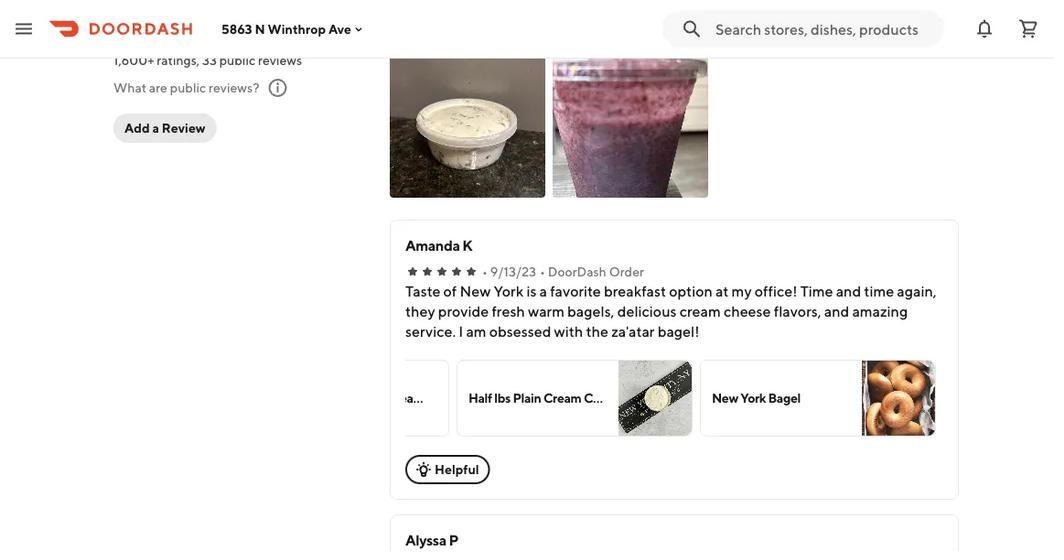 Task type: describe. For each thing, give the bounding box(es) containing it.
half
[[469, 391, 492, 406]]

helpful
[[435, 462, 480, 477]]

helpful button
[[406, 455, 491, 484]]

cream for cheeses
[[386, 391, 424, 406]]

amanda
[[406, 237, 460, 254]]

1,600+ ratings , 33 public reviews
[[114, 53, 302, 68]]

add a review button
[[114, 114, 217, 143]]

new for new york's exotic cream cheeses (1/2 pound)
[[284, 391, 310, 406]]

what are public reviews?
[[114, 80, 260, 95]]

winthrop
[[268, 21, 326, 36]]

york
[[741, 391, 766, 406]]

ave
[[329, 21, 352, 36]]

are
[[149, 80, 168, 95]]

2 • from the left
[[540, 264, 546, 279]]

33
[[202, 53, 217, 68]]

york's
[[312, 391, 346, 406]]

lbs
[[495, 391, 511, 406]]

cream for cheese
[[544, 391, 582, 406]]

what
[[114, 80, 147, 95]]

bagel
[[769, 391, 801, 406]]

new york bagel button
[[700, 360, 937, 437]]

1,600+
[[114, 53, 154, 68]]

item photo 1 image
[[390, 42, 546, 198]]

order
[[609, 264, 644, 279]]

reviews
[[258, 53, 302, 68]]

new for new york bagel
[[712, 391, 739, 406]]

pound)
[[502, 391, 543, 406]]

cheeses
[[427, 391, 475, 406]]

plain
[[513, 391, 542, 406]]

half lbs plain cream cheese button
[[457, 360, 693, 437]]

9/13/23
[[490, 264, 537, 279]]

half lbs plain cream cheese
[[469, 391, 627, 406]]

5863
[[222, 21, 252, 36]]

k
[[463, 237, 473, 254]]

a
[[152, 120, 159, 136]]

p
[[449, 532, 459, 549]]

Store search: begin typing to search for stores available on DoorDash text field
[[716, 19, 934, 39]]

0 items, open order cart image
[[1018, 18, 1040, 40]]

• 9/13/23 • doordash order
[[483, 264, 644, 279]]



Task type: vqa. For each thing, say whether or not it's contained in the screenshot.
the New York's Exotic Cream Cheeses (1/2 Pound)
yes



Task type: locate. For each thing, give the bounding box(es) containing it.
5863 n winthrop ave
[[222, 21, 352, 36]]

1 horizontal spatial public
[[219, 53, 256, 68]]

add
[[125, 120, 150, 136]]

0 horizontal spatial public
[[170, 80, 206, 95]]

reviews?
[[209, 80, 260, 95]]

0 vertical spatial public
[[219, 53, 256, 68]]

alyssa
[[406, 532, 447, 549]]

new left 'york'
[[712, 391, 739, 406]]

2 new from the left
[[712, 391, 739, 406]]

exotic
[[348, 391, 384, 406]]

item photo 2 image
[[553, 42, 709, 198]]

0 horizontal spatial cream
[[386, 391, 424, 406]]

1 horizontal spatial •
[[540, 264, 546, 279]]

amanda k
[[406, 237, 473, 254]]

0 horizontal spatial new
[[284, 391, 310, 406]]

2 cream from the left
[[544, 391, 582, 406]]

open menu image
[[13, 18, 35, 40]]

• right 9/13/23
[[540, 264, 546, 279]]

0 horizontal spatial •
[[483, 264, 488, 279]]

1 cream from the left
[[386, 391, 424, 406]]

doordash
[[548, 264, 607, 279]]

new york bagel
[[712, 391, 801, 406]]

notification bell image
[[974, 18, 996, 40]]

review
[[162, 120, 206, 136]]

half lbs plain cream cheese image
[[619, 361, 692, 436]]

cream right plain
[[544, 391, 582, 406]]

ratings
[[157, 53, 197, 68]]

new left the york's
[[284, 391, 310, 406]]

public up reviews?
[[219, 53, 256, 68]]

5863 n winthrop ave button
[[222, 21, 366, 36]]

new inside 'button'
[[284, 391, 310, 406]]

new york's exotic cream cheeses (1/2 pound)
[[284, 391, 543, 406]]

• left 9/13/23
[[483, 264, 488, 279]]

new inside "button"
[[712, 391, 739, 406]]

cream inside 'button'
[[386, 391, 424, 406]]

•
[[483, 264, 488, 279], [540, 264, 546, 279]]

1 vertical spatial public
[[170, 80, 206, 95]]

new
[[284, 391, 310, 406], [712, 391, 739, 406]]

4.6
[[114, 8, 154, 43]]

public down the ,
[[170, 80, 206, 95]]

new york bagel image
[[862, 361, 936, 436]]

1 horizontal spatial cream
[[544, 391, 582, 406]]

1 horizontal spatial new
[[712, 391, 739, 406]]

1 • from the left
[[483, 264, 488, 279]]

add a review
[[125, 120, 206, 136]]

alyssa p
[[406, 532, 459, 549]]

n
[[255, 21, 265, 36]]

,
[[197, 53, 200, 68]]

cream inside button
[[544, 391, 582, 406]]

cheese
[[584, 391, 627, 406]]

public
[[219, 53, 256, 68], [170, 80, 206, 95]]

cream
[[386, 391, 424, 406], [544, 391, 582, 406]]

(1/2
[[477, 391, 499, 406]]

cream right exotic
[[386, 391, 424, 406]]

new york's exotic cream cheeses (1/2 pound) button
[[272, 360, 543, 437]]

1 new from the left
[[284, 391, 310, 406]]



